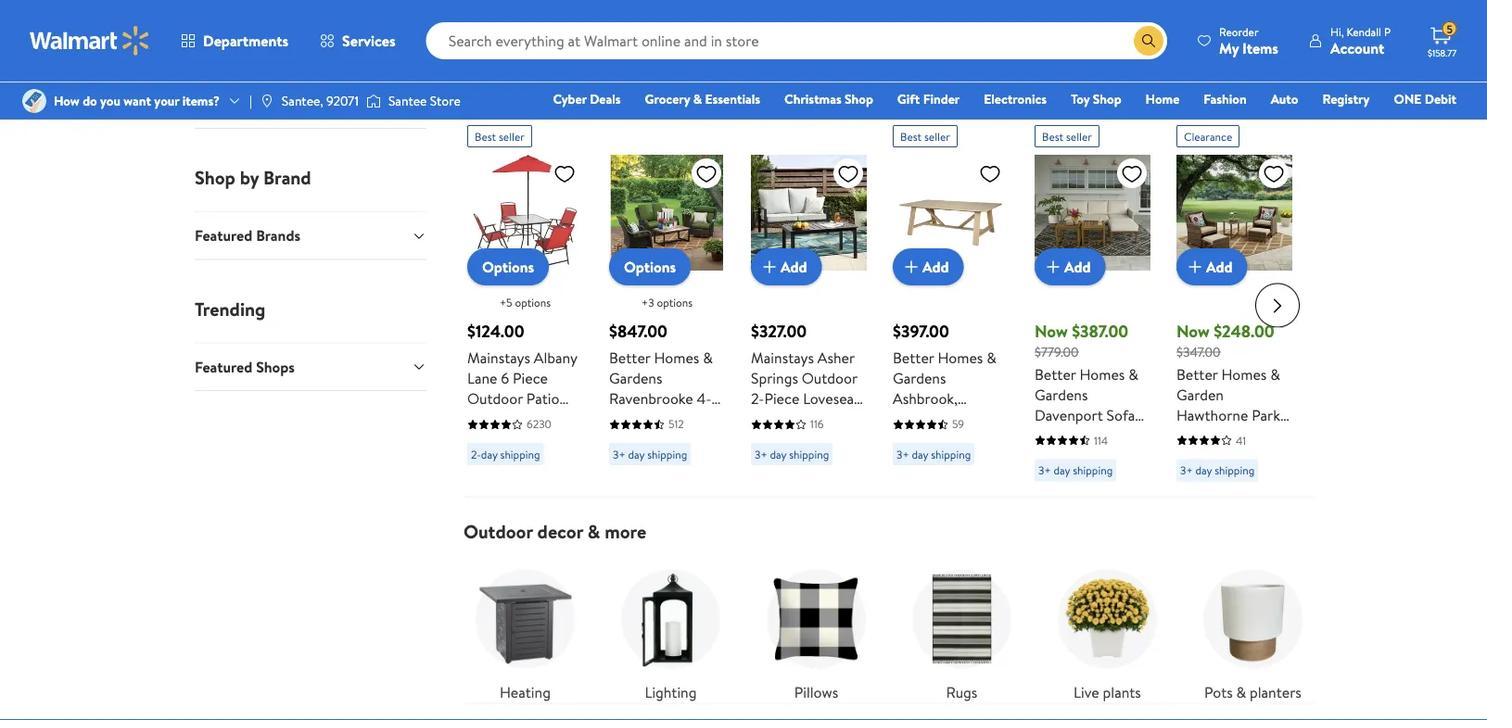 Task type: describe. For each thing, give the bounding box(es) containing it.
patio
[[509, 82, 550, 108]]

reorder my items
[[1219, 24, 1278, 58]]

3 seller from the left
[[1066, 129, 1092, 144]]

walmart+
[[1401, 116, 1456, 134]]

table inside now $387.00 $779.00 better homes & gardens davenport sofa lounger with two acacia wood table with cushions - white
[[1035, 466, 1068, 486]]

search icon image
[[1141, 33, 1156, 48]]

$124.00 mainstays albany lane 6 piece outdoor patio dining set, red
[[467, 320, 577, 429]]

$248.00
[[1214, 320, 1274, 343]]

+3
[[642, 294, 654, 310]]

shipping for $248.00
[[1215, 463, 1255, 479]]

toy shop link
[[1063, 89, 1130, 109]]

add to cart image for better homes & gardens davenport sofa lounger with two acacia wood table with cushions - white image on the right of page
[[1042, 256, 1064, 278]]

one debit walmart+
[[1394, 90, 1456, 134]]

services button
[[304, 19, 411, 63]]

shipping for better
[[647, 447, 687, 462]]

reorder
[[1219, 24, 1259, 39]]

set inside now $248.00 $347.00 better homes & garden hawthorne park 5 piece outdoor chat set with beige cushions
[[1211, 446, 1232, 466]]

& left $779.00
[[987, 348, 996, 368]]

pots
[[1204, 682, 1233, 702]]

options for $847.00
[[624, 257, 676, 277]]

seller for $397.00
[[924, 129, 950, 144]]

store
[[430, 92, 461, 110]]

piece inside now $248.00 $347.00 better homes & garden hawthorne park 5 piece outdoor chat set with beige cushions
[[1176, 425, 1212, 446]]

heating
[[500, 682, 551, 702]]

best seller for +5 options
[[475, 129, 525, 144]]

mainstays albany lane 6 piece outdoor patio dining set, red image
[[467, 155, 583, 271]]

seller for +5 options
[[499, 129, 525, 144]]

christmas shop link
[[776, 89, 882, 109]]

shipping for mainstays
[[500, 447, 540, 462]]

now $387.00 $779.00 better homes & gardens davenport sofa lounger with two acacia wood table with cushions - white
[[1035, 320, 1146, 507]]

homes inside now $248.00 $347.00 better homes & garden hawthorne park 5 piece outdoor chat set with beige cushions
[[1221, 364, 1267, 384]]

savings
[[195, 34, 256, 60]]

0 horizontal spatial 2-
[[471, 447, 481, 462]]

two
[[1121, 425, 1146, 446]]

with inside now $248.00 $347.00 better homes & garden hawthorne park 5 piece outdoor chat set with beige cushions
[[1236, 446, 1263, 466]]

add to favorites list, better homes & gardens ashbrook, outdoor, teak dining table by dave & jenny marrs image
[[979, 162, 1001, 186]]

3+ for $387.00
[[1038, 463, 1051, 479]]

+3 options
[[642, 294, 693, 310]]

3 best from the left
[[1042, 129, 1063, 144]]

lighting
[[645, 682, 697, 702]]

list containing heating
[[452, 543, 1326, 703]]

shop for shop by brand
[[195, 165, 235, 191]]

featured shops
[[195, 357, 295, 377]]

outdoor decor & more
[[464, 518, 646, 544]]

better homes & gardens davenport sofa lounger with two acacia wood table with cushions - white image
[[1035, 155, 1151, 271]]

hawthorne
[[1176, 405, 1248, 425]]

debit
[[1425, 90, 1456, 108]]

$397.00
[[893, 320, 949, 343]]

3+ for $248.00
[[1180, 463, 1193, 479]]

deals
[[632, 82, 673, 108]]

ashbrook,
[[893, 389, 958, 409]]

 image for how do you want your items?
[[22, 89, 46, 113]]

add for add to cart image for mainstays asher springs outdoor 2-piece loveseat sofa & table set image
[[781, 257, 807, 277]]

grocery
[[645, 90, 690, 108]]

116
[[810, 416, 824, 432]]

acacia
[[1035, 446, 1077, 466]]

& right "dave"
[[929, 450, 939, 470]]

dining for $124.00
[[467, 409, 509, 429]]

hi,
[[1330, 24, 1344, 39]]

one debit link
[[1385, 89, 1465, 109]]

chat
[[1176, 446, 1208, 466]]

product group containing $124.00
[[467, 118, 583, 489]]

& inside $847.00 better homes & gardens ravenbrooke 4- piece outdoor wicker swivel chair conversation set, green
[[703, 348, 713, 368]]

add button for mainstays asher springs outdoor 2-piece loveseat sofa & table set image
[[751, 249, 822, 286]]

day for $387.00
[[1054, 463, 1070, 479]]

mainstays for $327.00
[[751, 348, 814, 368]]

shipping for $387.00
[[1073, 463, 1113, 479]]

3+ day shipping down '116'
[[755, 447, 829, 462]]

teak
[[955, 409, 983, 429]]

best for +5 options
[[475, 129, 496, 144]]

davenport
[[1035, 405, 1103, 425]]

$327.00
[[751, 320, 807, 343]]

park
[[1252, 405, 1280, 425]]

auto link
[[1262, 89, 1307, 109]]

& inside list
[[1236, 682, 1246, 702]]

wood
[[1080, 446, 1118, 466]]

with left two on the bottom of the page
[[1091, 425, 1118, 446]]

essentials
[[705, 90, 760, 108]]

one
[[1394, 90, 1422, 108]]

cyber deals link
[[545, 89, 629, 109]]

|
[[249, 92, 252, 110]]

add button for better homes & garden hawthorne park 5 piece outdoor chat set with beige cushions image
[[1176, 249, 1247, 286]]

2-day shipping
[[471, 447, 540, 462]]

green
[[609, 491, 649, 511]]

rugs
[[946, 682, 977, 702]]

finder
[[923, 90, 960, 108]]

options for $124.00
[[482, 257, 534, 277]]

sofa for mainstays
[[751, 409, 779, 429]]

furniture
[[555, 82, 627, 108]]

how
[[54, 92, 80, 110]]

add to cart image for better homes & gardens ashbrook, outdoor, teak dining table by dave & jenny marrs image
[[900, 256, 922, 278]]

shops
[[256, 357, 295, 377]]

better inside now $387.00 $779.00 better homes & gardens davenport sofa lounger with two acacia wood table with cushions - white
[[1035, 364, 1076, 384]]

how do you want your items?
[[54, 92, 220, 110]]

lane
[[467, 368, 497, 389]]

wicker
[[609, 429, 653, 450]]

Walmart Site-Wide search field
[[426, 22, 1167, 59]]

41
[[1236, 433, 1246, 448]]

add to favorites list, better homes & gardens davenport sofa lounger with two acacia wood table with cushions - white image
[[1121, 162, 1143, 186]]

gift finder
[[897, 90, 960, 108]]

do
[[83, 92, 97, 110]]

gardens inside now $387.00 $779.00 better homes & gardens davenport sofa lounger with two acacia wood table with cushions - white
[[1035, 384, 1088, 405]]

options link for $847.00
[[609, 249, 691, 286]]

now for now $248.00
[[1176, 320, 1210, 343]]

5 inside now $248.00 $347.00 better homes & garden hawthorne park 5 piece outdoor chat set with beige cushions
[[1284, 405, 1292, 425]]

shipping down 59
[[931, 447, 971, 462]]

walmart+ link
[[1393, 115, 1465, 135]]

featured for trending
[[195, 357, 252, 377]]

you
[[100, 92, 120, 110]]

shop for shop patio furniture deals
[[464, 82, 504, 108]]

trending
[[195, 296, 265, 322]]

better homes & gardens ravenbrooke 4-piece outdoor wicker swivel chair conversation set, green image
[[609, 155, 725, 271]]

cyber deals
[[553, 90, 621, 108]]

cyber
[[553, 90, 587, 108]]

services
[[342, 31, 396, 51]]

best seller for $397.00
[[900, 129, 950, 144]]

4-
[[697, 389, 711, 409]]

$327.00 mainstays asher springs outdoor 2-piece loveseat sofa & table set
[[751, 320, 860, 429]]

add to favorites list, mainstays asher springs outdoor 2-piece loveseat sofa & table set image
[[837, 162, 859, 186]]

set, inside $847.00 better homes & gardens ravenbrooke 4- piece outdoor wicker swivel chair conversation set, green
[[698, 470, 723, 491]]

featured shops button
[[195, 343, 426, 390]]

add to cart image for better homes & garden hawthorne park 5 piece outdoor chat set with beige cushions image
[[1184, 256, 1206, 278]]

more
[[605, 518, 646, 544]]

shop inside toy shop link
[[1093, 90, 1121, 108]]

conversation
[[609, 470, 695, 491]]

by inside $397.00 better homes & gardens ashbrook, outdoor, teak dining table by dave & jenny marrs
[[974, 429, 989, 450]]

home
[[1145, 90, 1180, 108]]

with down 114
[[1071, 466, 1099, 486]]

 image for santee, 92071
[[259, 94, 274, 108]]

add to cart image for mainstays asher springs outdoor 2-piece loveseat sofa & table set image
[[758, 256, 781, 278]]

-
[[1096, 486, 1102, 507]]

now for now $387.00
[[1035, 320, 1068, 343]]

3+ down springs
[[755, 447, 767, 462]]

table inside $397.00 better homes & gardens ashbrook, outdoor, teak dining table by dave & jenny marrs
[[938, 429, 971, 450]]

outdoor inside the $327.00 mainstays asher springs outdoor 2-piece loveseat sofa & table set
[[802, 368, 857, 389]]

next slide for product carousel list image
[[1255, 283, 1300, 328]]

$124.00
[[467, 320, 524, 343]]

patio
[[526, 389, 559, 409]]

auto
[[1271, 90, 1298, 108]]

shipping down '116'
[[789, 447, 829, 462]]

featured brands button
[[195, 212, 426, 259]]

shop all link
[[1271, 88, 1315, 106]]

your
[[154, 92, 179, 110]]

departments
[[203, 31, 288, 51]]

better inside $847.00 better homes & gardens ravenbrooke 4- piece outdoor wicker swivel chair conversation set, green
[[609, 348, 650, 368]]

options for $847.00
[[657, 294, 693, 310]]



Task type: locate. For each thing, give the bounding box(es) containing it.
add to favorites list, better homes & gardens ravenbrooke 4-piece outdoor wicker swivel chair conversation set, green image
[[695, 162, 718, 186]]

& inside now $248.00 $347.00 better homes & garden hawthorne park 5 piece outdoor chat set with beige cushions
[[1270, 364, 1280, 384]]

want
[[124, 92, 151, 110]]

cushions for $387.00
[[1035, 486, 1092, 507]]

garden
[[1176, 384, 1224, 405]]

1 add button from the left
[[751, 249, 822, 286]]

toy shop
[[1071, 90, 1121, 108]]

table inside the $327.00 mainstays asher springs outdoor 2-piece loveseat sofa & table set
[[796, 409, 829, 429]]

featured left the "shops"
[[195, 357, 252, 377]]

santee store
[[388, 92, 461, 110]]

chair
[[609, 450, 643, 470]]

1 horizontal spatial mainstays
[[751, 348, 814, 368]]

5 product group from the left
[[1035, 118, 1151, 507]]

0 vertical spatial set
[[833, 409, 854, 429]]

cushions down the 41
[[1216, 466, 1274, 486]]

shop for shop all
[[1271, 88, 1299, 106]]

3 add from the left
[[1064, 257, 1091, 277]]

pots & planters
[[1204, 682, 1301, 702]]

featured left brands
[[195, 225, 252, 246]]

now
[[1035, 320, 1068, 343], [1176, 320, 1210, 343]]

1 horizontal spatial  image
[[259, 94, 274, 108]]

options right +3
[[657, 294, 693, 310]]

options link
[[467, 249, 549, 286], [609, 249, 691, 286]]

homes down $397.00
[[938, 348, 983, 368]]

santee, 92071
[[282, 92, 359, 110]]

seller down patio
[[499, 129, 525, 144]]

1 horizontal spatial seller
[[924, 129, 950, 144]]

homes down $387.00
[[1080, 364, 1125, 384]]

2- right "4-"
[[751, 389, 764, 409]]

2 mainstays from the left
[[751, 348, 814, 368]]

1 horizontal spatial set,
[[698, 470, 723, 491]]

0 horizontal spatial cushions
[[1035, 486, 1092, 507]]

2 seller from the left
[[924, 129, 950, 144]]

day down hawthorne
[[1195, 463, 1212, 479]]

options link up +3
[[609, 249, 691, 286]]

1 vertical spatial featured
[[195, 357, 252, 377]]

deals
[[590, 90, 621, 108]]

3 add button from the left
[[1035, 249, 1106, 286]]

cushions inside now $248.00 $347.00 better homes & garden hawthorne park 5 piece outdoor chat set with beige cushions
[[1216, 466, 1274, 486]]

0 vertical spatial featured
[[195, 225, 252, 246]]

shipping up conversation
[[647, 447, 687, 462]]

better down $347.00
[[1176, 364, 1218, 384]]

1 add from the left
[[781, 257, 807, 277]]

0 horizontal spatial dining
[[467, 409, 509, 429]]

featured inside dropdown button
[[195, 225, 252, 246]]

heating link
[[464, 558, 587, 703]]

1 horizontal spatial now
[[1176, 320, 1210, 343]]

day for better
[[628, 447, 645, 462]]

1 vertical spatial set,
[[698, 470, 723, 491]]

3+ day shipping up -
[[1038, 463, 1113, 479]]

cushions inside now $387.00 $779.00 better homes & gardens davenport sofa lounger with two acacia wood table with cushions - white
[[1035, 486, 1092, 507]]

0 vertical spatial set,
[[513, 409, 537, 429]]

2- inside the $327.00 mainstays asher springs outdoor 2-piece loveseat sofa & table set
[[751, 389, 764, 409]]

3+ day shipping for better
[[613, 447, 687, 462]]

product group containing $327.00
[[751, 118, 867, 489]]

add up $327.00
[[781, 257, 807, 277]]

3+ down lounger
[[1038, 463, 1051, 479]]

& up two on the bottom of the page
[[1128, 364, 1138, 384]]

product group containing $847.00
[[609, 118, 725, 511]]

mainstays down $124.00
[[467, 348, 530, 368]]

0 vertical spatial by
[[240, 165, 259, 191]]

& left more
[[588, 518, 600, 544]]

1 vertical spatial set
[[1211, 446, 1232, 466]]

gardens for $397.00
[[893, 368, 946, 389]]

114
[[1094, 433, 1108, 448]]

now $248.00 $347.00 better homes & garden hawthorne park 5 piece outdoor chat set with beige cushions
[[1176, 320, 1292, 486]]

best
[[475, 129, 496, 144], [900, 129, 922, 144], [1042, 129, 1063, 144]]

account
[[1330, 38, 1384, 58]]

3+ for better
[[613, 447, 625, 462]]

4 add button from the left
[[1176, 249, 1247, 286]]

beige
[[1176, 466, 1213, 486]]

day up marrs
[[912, 447, 928, 462]]

2 now from the left
[[1176, 320, 1210, 343]]

add to cart image up $397.00
[[900, 256, 922, 278]]

product group containing $397.00
[[893, 118, 1009, 491]]

set,
[[513, 409, 537, 429], [698, 470, 723, 491]]

dining inside $124.00 mainstays albany lane 6 piece outdoor patio dining set, red
[[467, 409, 509, 429]]

kendall
[[1347, 24, 1381, 39]]

1 product group from the left
[[467, 118, 583, 489]]

piece up chair
[[609, 409, 644, 429]]

add button for better homes & gardens ashbrook, outdoor, teak dining table by dave & jenny marrs image
[[893, 249, 964, 286]]

sofa for $387.00
[[1107, 405, 1135, 425]]

1 horizontal spatial options
[[624, 257, 676, 277]]

2- down lane
[[471, 447, 481, 462]]

shop right toy
[[1093, 90, 1121, 108]]

3+ down hawthorne
[[1180, 463, 1193, 479]]

add up the $248.00 on the top of page
[[1206, 257, 1233, 277]]

 image
[[22, 89, 46, 113], [259, 94, 274, 108]]

better down $847.00
[[609, 348, 650, 368]]

featured inside dropdown button
[[195, 357, 252, 377]]

ravenbrooke
[[609, 389, 693, 409]]

1 horizontal spatial cushions
[[1216, 466, 1274, 486]]

set left the 41
[[1211, 446, 1232, 466]]

add button
[[751, 249, 822, 286], [893, 249, 964, 286], [1035, 249, 1106, 286], [1176, 249, 1247, 286]]

options up +5
[[482, 257, 534, 277]]

$387.00
[[1072, 320, 1128, 343]]

0 horizontal spatial best
[[475, 129, 496, 144]]

0 horizontal spatial options
[[515, 294, 551, 310]]

shop up featured brands
[[195, 165, 235, 191]]

1 horizontal spatial table
[[938, 429, 971, 450]]

better homes & gardens ashbrook, outdoor, teak dining table by dave & jenny marrs image
[[893, 155, 1009, 271]]

by right 59
[[974, 429, 989, 450]]

5 right park
[[1284, 405, 1292, 425]]

add for add to cart image for better homes & gardens ashbrook, outdoor, teak dining table by dave & jenny marrs image
[[922, 257, 949, 277]]

2-
[[751, 389, 764, 409], [471, 447, 481, 462]]

homes inside now $387.00 $779.00 better homes & gardens davenport sofa lounger with two acacia wood table with cushions - white
[[1080, 364, 1125, 384]]

0 horizontal spatial mainstays
[[467, 348, 530, 368]]

$847.00 better homes & gardens ravenbrooke 4- piece outdoor wicker swivel chair conversation set, green
[[609, 320, 723, 511]]

mainstays down $327.00
[[751, 348, 814, 368]]

cushions
[[1216, 466, 1274, 486], [1035, 486, 1092, 507]]

shop right store
[[464, 82, 504, 108]]

best down electronics link
[[1042, 129, 1063, 144]]

day up conversation
[[628, 447, 645, 462]]

with
[[1091, 425, 1118, 446], [1236, 446, 1263, 466], [1071, 466, 1099, 486]]

 image right | in the top left of the page
[[259, 94, 274, 108]]

springs
[[751, 368, 798, 389]]

6 product group from the left
[[1176, 118, 1292, 489]]

product group containing now $248.00
[[1176, 118, 1292, 489]]

lounger
[[1035, 425, 1087, 446]]

day for mainstays
[[481, 447, 498, 462]]

best up mainstays albany lane 6 piece outdoor patio dining set, red image
[[475, 129, 496, 144]]

seller down toy
[[1066, 129, 1092, 144]]

homes down $847.00
[[654, 348, 699, 368]]

options link up +5
[[467, 249, 549, 286]]

3+ day shipping down the 41
[[1180, 463, 1255, 479]]

1 mainstays from the left
[[467, 348, 530, 368]]

1 horizontal spatial options
[[657, 294, 693, 310]]

3+ up marrs
[[896, 447, 909, 462]]

1 add to cart image from the left
[[758, 256, 781, 278]]

1 horizontal spatial by
[[974, 429, 989, 450]]

set, right conversation
[[698, 470, 723, 491]]

1 now from the left
[[1035, 320, 1068, 343]]

shipping down the 41
[[1215, 463, 1255, 479]]

4 add from the left
[[1206, 257, 1233, 277]]

options right +5
[[515, 294, 551, 310]]

options up +3
[[624, 257, 676, 277]]

add to favorites list, mainstays albany lane 6 piece outdoor patio dining set, red image
[[553, 162, 576, 186]]

pillows link
[[755, 558, 878, 703]]

1 horizontal spatial 2-
[[751, 389, 764, 409]]

add up $387.00
[[1064, 257, 1091, 277]]

best seller down patio
[[475, 129, 525, 144]]

dining inside $397.00 better homes & gardens ashbrook, outdoor, teak dining table by dave & jenny marrs
[[893, 429, 935, 450]]

add button up the $248.00 on the top of page
[[1176, 249, 1247, 286]]

+5
[[500, 294, 512, 310]]

gardens up lounger
[[1035, 384, 1088, 405]]

options for $124.00
[[515, 294, 551, 310]]

dining up "2-day shipping"
[[467, 409, 509, 429]]

& inside the $327.00 mainstays asher springs outdoor 2-piece loveseat sofa & table set
[[783, 409, 793, 429]]

sofa
[[1107, 405, 1135, 425], [751, 409, 779, 429]]

gift finder link
[[889, 89, 968, 109]]

dining up marrs
[[893, 429, 935, 450]]

& up "4-"
[[703, 348, 713, 368]]

decor
[[537, 518, 583, 544]]

electronics
[[984, 90, 1047, 108]]

live
[[1074, 682, 1099, 702]]

christmas
[[784, 90, 842, 108]]

0 horizontal spatial  image
[[22, 89, 46, 113]]

shipping up -
[[1073, 463, 1113, 479]]

0 horizontal spatial set,
[[513, 409, 537, 429]]

dining
[[467, 409, 509, 429], [893, 429, 935, 450]]

add to cart image up $347.00
[[1184, 256, 1206, 278]]

all
[[1302, 88, 1315, 106]]

mainstays for $124.00
[[467, 348, 530, 368]]

better down $779.00
[[1035, 364, 1076, 384]]

best seller down "gift finder" link
[[900, 129, 950, 144]]

with down park
[[1236, 446, 1263, 466]]

piece up beige
[[1176, 425, 1212, 446]]

3 product group from the left
[[751, 118, 867, 489]]

dining for $397.00
[[893, 429, 935, 450]]

piece inside $124.00 mainstays albany lane 6 piece outdoor patio dining set, red
[[513, 368, 548, 389]]

better homes & garden hawthorne park 5 piece outdoor chat set with beige cushions image
[[1176, 155, 1292, 271]]

grocery & essentials
[[645, 90, 760, 108]]

2 options link from the left
[[609, 249, 691, 286]]

add button up $387.00
[[1035, 249, 1106, 286]]

gardens for $847.00
[[609, 368, 662, 389]]

1 best seller from the left
[[475, 129, 525, 144]]

sofa inside the $327.00 mainstays asher springs outdoor 2-piece loveseat sofa & table set
[[751, 409, 779, 429]]

outdoor
[[802, 368, 857, 389], [467, 389, 523, 409], [648, 409, 703, 429], [1215, 425, 1271, 446], [464, 518, 533, 544]]

walmart image
[[30, 26, 150, 56]]

add button up $327.00
[[751, 249, 822, 286]]

4 add to cart image from the left
[[1184, 256, 1206, 278]]

& right the pots
[[1236, 682, 1246, 702]]

1 vertical spatial by
[[974, 429, 989, 450]]

3+ day shipping up conversation
[[613, 447, 687, 462]]

santee,
[[282, 92, 323, 110]]

homes down the $248.00 on the top of page
[[1221, 364, 1267, 384]]

now inside now $387.00 $779.00 better homes & gardens davenport sofa lounger with two acacia wood table with cushions - white
[[1035, 320, 1068, 343]]

gardens inside $847.00 better homes & gardens ravenbrooke 4- piece outdoor wicker swivel chair conversation set, green
[[609, 368, 662, 389]]

sofa up 114
[[1107, 405, 1135, 425]]

swivel
[[657, 429, 697, 450]]

shop inside the christmas shop link
[[845, 90, 873, 108]]

fashion
[[1204, 90, 1247, 108]]

0 horizontal spatial now
[[1035, 320, 1068, 343]]

1 options link from the left
[[467, 249, 549, 286]]

add button up $397.00
[[893, 249, 964, 286]]

asher
[[818, 348, 855, 368]]

better inside now $248.00 $347.00 better homes & garden hawthorne park 5 piece outdoor chat set with beige cushions
[[1176, 364, 1218, 384]]

0 horizontal spatial sofa
[[751, 409, 779, 429]]

add to cart image up $327.00
[[758, 256, 781, 278]]

0 horizontal spatial by
[[240, 165, 259, 191]]

live plants
[[1074, 682, 1141, 702]]

day for $248.00
[[1195, 463, 1212, 479]]

2 product group from the left
[[609, 118, 725, 511]]

gardens inside $397.00 better homes & gardens ashbrook, outdoor, teak dining table by dave & jenny marrs
[[893, 368, 946, 389]]

set inside the $327.00 mainstays asher springs outdoor 2-piece loveseat sofa & table set
[[833, 409, 854, 429]]

departments button
[[165, 19, 304, 63]]

registry
[[1322, 90, 1370, 108]]

1 horizontal spatial set
[[1211, 446, 1232, 466]]

mainstays
[[467, 348, 530, 368], [751, 348, 814, 368]]

mainstays asher springs outdoor 2-piece loveseat sofa & table set image
[[751, 155, 867, 271]]

gardens up outdoor,
[[893, 368, 946, 389]]

electronics link
[[976, 89, 1055, 109]]

1 seller from the left
[[499, 129, 525, 144]]

add for better homes & gardens davenport sofa lounger with two acacia wood table with cushions - white image on the right of page add to cart image
[[1064, 257, 1091, 277]]

add up $397.00
[[922, 257, 949, 277]]

featured
[[195, 225, 252, 246], [195, 357, 252, 377]]

0 vertical spatial 5
[[1447, 21, 1453, 37]]

& inside now $387.00 $779.00 better homes & gardens davenport sofa lounger with two acacia wood table with cushions - white
[[1128, 364, 1138, 384]]

1 horizontal spatial best seller
[[900, 129, 950, 144]]

day down springs
[[770, 447, 786, 462]]

$397.00 better homes & gardens ashbrook, outdoor, teak dining table by dave & jenny marrs
[[893, 320, 996, 491]]

my
[[1219, 38, 1239, 58]]

cushions for $248.00
[[1216, 466, 1274, 486]]

sofa down springs
[[751, 409, 779, 429]]

92071
[[326, 92, 359, 110]]

p
[[1384, 24, 1391, 39]]

2 best seller from the left
[[900, 129, 950, 144]]

sofa inside now $387.00 $779.00 better homes & gardens davenport sofa lounger with two acacia wood table with cushions - white
[[1107, 405, 1135, 425]]

set
[[833, 409, 854, 429], [1211, 446, 1232, 466]]

3+ day shipping for $248.00
[[1180, 463, 1255, 479]]

0 horizontal spatial options
[[482, 257, 534, 277]]

2 featured from the top
[[195, 357, 252, 377]]

2 add from the left
[[922, 257, 949, 277]]

shop left the 'all'
[[1271, 88, 1299, 106]]

 image left the how
[[22, 89, 46, 113]]

shipping
[[500, 447, 540, 462], [647, 447, 687, 462], [789, 447, 829, 462], [931, 447, 971, 462], [1073, 463, 1113, 479], [1215, 463, 1255, 479]]

best seller down toy
[[1042, 129, 1092, 144]]

1 horizontal spatial 5
[[1447, 21, 1453, 37]]

3+ day shipping for $387.00
[[1038, 463, 1113, 479]]

1 options from the left
[[515, 294, 551, 310]]

best down gift
[[900, 129, 922, 144]]

now left $387.00
[[1035, 320, 1068, 343]]

homes inside $397.00 better homes & gardens ashbrook, outdoor, teak dining table by dave & jenny marrs
[[938, 348, 983, 368]]

better down $397.00
[[893, 348, 934, 368]]

featured brands
[[195, 225, 300, 246]]

0 horizontal spatial set
[[833, 409, 854, 429]]

1 best from the left
[[475, 129, 496, 144]]

2 horizontal spatial best seller
[[1042, 129, 1092, 144]]

shop by brand
[[195, 165, 311, 191]]

options link for $124.00
[[467, 249, 549, 286]]

0 horizontal spatial seller
[[499, 129, 525, 144]]

add button for better homes & gardens davenport sofa lounger with two acacia wood table with cushions - white image on the right of page
[[1035, 249, 1106, 286]]

3 add to cart image from the left
[[1042, 256, 1064, 278]]

 image
[[366, 92, 381, 110]]

list
[[452, 543, 1326, 703]]

4 product group from the left
[[893, 118, 1009, 491]]

1 horizontal spatial dining
[[893, 429, 935, 450]]

0 vertical spatial 2-
[[751, 389, 764, 409]]

1 featured from the top
[[195, 225, 252, 246]]

2 horizontal spatial gardens
[[1035, 384, 1088, 405]]

0 horizontal spatial best seller
[[475, 129, 525, 144]]

set, inside $124.00 mainstays albany lane 6 piece outdoor patio dining set, red
[[513, 409, 537, 429]]

live plants link
[[1046, 558, 1169, 703]]

mainstays inside $124.00 mainstays albany lane 6 piece outdoor patio dining set, red
[[467, 348, 530, 368]]

hi, kendall p account
[[1330, 24, 1391, 58]]

outdoor inside now $248.00 $347.00 better homes & garden hawthorne park 5 piece outdoor chat set with beige cushions
[[1215, 425, 1271, 446]]

6230
[[527, 416, 551, 432]]

best for $397.00
[[900, 129, 922, 144]]

piece right 6
[[513, 368, 548, 389]]

shop patio furniture deals
[[464, 82, 673, 108]]

3+ up conversation
[[613, 447, 625, 462]]

set right '116'
[[833, 409, 854, 429]]

2 horizontal spatial seller
[[1066, 129, 1092, 144]]

add for add to cart image associated with better homes & garden hawthorne park 5 piece outdoor chat set with beige cushions image
[[1206, 257, 1233, 277]]

outdoor inside $847.00 better homes & gardens ravenbrooke 4- piece outdoor wicker swivel chair conversation set, green
[[648, 409, 703, 429]]

homes inside $847.00 better homes & gardens ravenbrooke 4- piece outdoor wicker swivel chair conversation set, green
[[654, 348, 699, 368]]

2 options from the left
[[624, 257, 676, 277]]

1 horizontal spatial best
[[900, 129, 922, 144]]

loveseat
[[803, 389, 860, 409]]

outdoor inside $124.00 mainstays albany lane 6 piece outdoor patio dining set, red
[[467, 389, 523, 409]]

mainstays inside the $327.00 mainstays asher springs outdoor 2-piece loveseat sofa & table set
[[751, 348, 814, 368]]

1 options from the left
[[482, 257, 534, 277]]

2 best from the left
[[900, 129, 922, 144]]

shop
[[464, 82, 504, 108], [1271, 88, 1299, 106], [845, 90, 873, 108], [1093, 90, 1121, 108], [195, 165, 235, 191]]

day down lounger
[[1054, 463, 1070, 479]]

3+ day shipping up marrs
[[896, 447, 971, 462]]

Search search field
[[426, 22, 1167, 59]]

2 options from the left
[[657, 294, 693, 310]]

2 horizontal spatial best
[[1042, 129, 1063, 144]]

add to cart image
[[758, 256, 781, 278], [900, 256, 922, 278], [1042, 256, 1064, 278], [1184, 256, 1206, 278]]

& left '116'
[[783, 409, 793, 429]]

2 add button from the left
[[893, 249, 964, 286]]

+5 options
[[500, 294, 551, 310]]

set, left red
[[513, 409, 537, 429]]

2 add to cart image from the left
[[900, 256, 922, 278]]

2 horizontal spatial table
[[1035, 466, 1068, 486]]

christmas shop
[[784, 90, 873, 108]]

5
[[1447, 21, 1453, 37], [1284, 405, 1292, 425]]

options
[[482, 257, 534, 277], [624, 257, 676, 277]]

shop right christmas
[[845, 90, 873, 108]]

shop all
[[1271, 88, 1315, 106]]

now inside now $248.00 $347.00 better homes & garden hawthorne park 5 piece outdoor chat set with beige cushions
[[1176, 320, 1210, 343]]

piece inside the $327.00 mainstays asher springs outdoor 2-piece loveseat sofa & table set
[[764, 389, 799, 409]]

featured for shop by brand
[[195, 225, 252, 246]]

product group
[[467, 118, 583, 489], [609, 118, 725, 511], [751, 118, 867, 489], [893, 118, 1009, 491], [1035, 118, 1151, 507], [1176, 118, 1292, 489]]

gardens down $847.00
[[609, 368, 662, 389]]

1 horizontal spatial options link
[[609, 249, 691, 286]]

3 best seller from the left
[[1042, 129, 1092, 144]]

5 up $158.77
[[1447, 21, 1453, 37]]

0 horizontal spatial 5
[[1284, 405, 1292, 425]]

dave
[[893, 450, 925, 470]]

now left the $248.00 on the top of page
[[1176, 320, 1210, 343]]

& right grocery
[[693, 90, 702, 108]]

product group containing now $387.00
[[1035, 118, 1151, 507]]

add to favorites list, better homes & garden hawthorne park 5 piece outdoor chat set with beige cushions image
[[1263, 162, 1285, 186]]

& up park
[[1270, 364, 1280, 384]]

outdoor,
[[893, 409, 952, 429]]

0 horizontal spatial gardens
[[609, 368, 662, 389]]

1 horizontal spatial gardens
[[893, 368, 946, 389]]

shipping down 6230 in the bottom left of the page
[[500, 447, 540, 462]]

1 vertical spatial 2-
[[471, 447, 481, 462]]

0 horizontal spatial table
[[796, 409, 829, 429]]

seller
[[499, 129, 525, 144], [924, 129, 950, 144], [1066, 129, 1092, 144]]

better inside $397.00 better homes & gardens ashbrook, outdoor, teak dining table by dave & jenny marrs
[[893, 348, 934, 368]]

0 horizontal spatial options link
[[467, 249, 549, 286]]

cushions left -
[[1035, 486, 1092, 507]]

toy
[[1071, 90, 1090, 108]]

piece inside $847.00 better homes & gardens ravenbrooke 4- piece outdoor wicker swivel chair conversation set, green
[[609, 409, 644, 429]]

1 vertical spatial 5
[[1284, 405, 1292, 425]]

1 horizontal spatial sofa
[[1107, 405, 1135, 425]]

items
[[1242, 38, 1278, 58]]



Task type: vqa. For each thing, say whether or not it's contained in the screenshot.
Auto
yes



